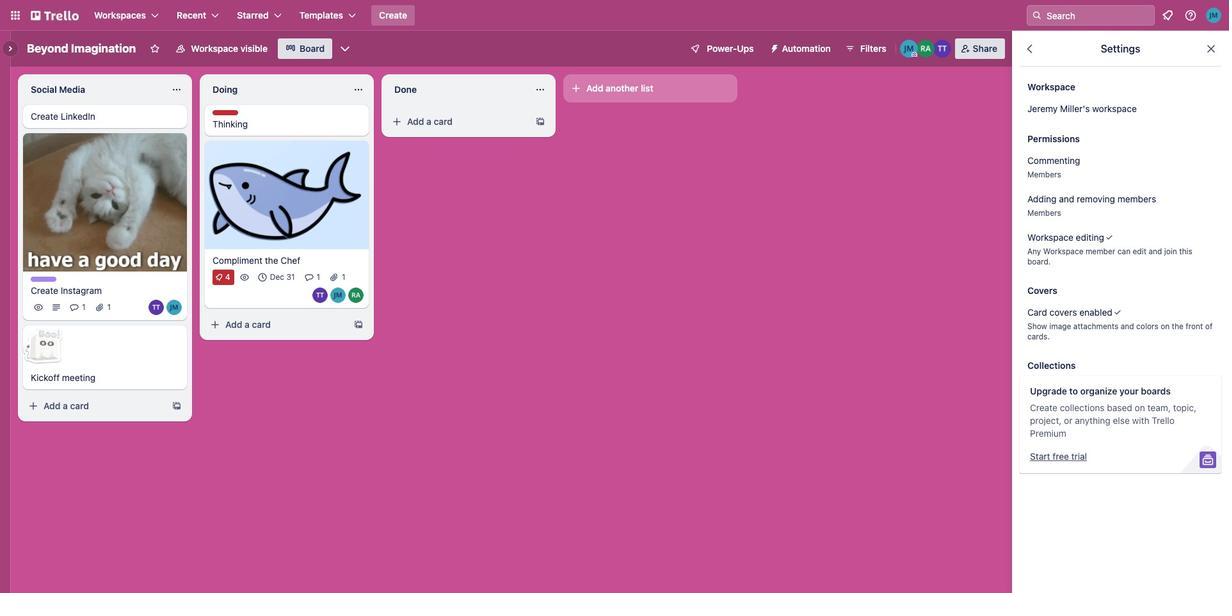Task type: locate. For each thing, give the bounding box(es) containing it.
project,
[[1031, 415, 1062, 426]]

customize views image
[[339, 42, 352, 55]]

0 vertical spatial jeremy miller (jeremymiller198) image
[[1207, 8, 1222, 23]]

create from template… image
[[354, 319, 364, 330], [172, 401, 182, 411]]

add a card button down kickoff meeting link
[[23, 396, 167, 417]]

0 vertical spatial add a card button
[[387, 111, 530, 132]]

2 members from the top
[[1028, 208, 1062, 218]]

workspace up jeremy
[[1028, 81, 1076, 92]]

Done text field
[[387, 79, 528, 100]]

workspace up any
[[1028, 232, 1074, 243]]

compliment the chef link
[[213, 254, 361, 267]]

0 vertical spatial card
[[434, 116, 453, 127]]

0 notifications image
[[1161, 8, 1176, 23]]

1 vertical spatial card
[[252, 319, 271, 330]]

1 vertical spatial a
[[245, 319, 250, 330]]

2 vertical spatial card
[[70, 401, 89, 411]]

card for social media
[[70, 401, 89, 411]]

and left join on the right
[[1149, 247, 1163, 256]]

start free trial
[[1031, 451, 1088, 462]]

add down 4 on the top of page
[[225, 319, 242, 330]]

members down "commenting"
[[1028, 170, 1062, 179]]

1 horizontal spatial the
[[1172, 322, 1184, 331]]

add a card button down done text field
[[387, 111, 530, 132]]

2 vertical spatial add a card
[[44, 401, 89, 411]]

jeremy miller (jeremymiller198) image
[[1207, 8, 1222, 23], [900, 40, 918, 58]]

0 vertical spatial and
[[1060, 193, 1075, 204]]

create inside upgrade to organize your boards create collections based on team, topic, project, or anything else with trello premium
[[1031, 402, 1058, 413]]

1 vertical spatial on
[[1135, 402, 1146, 413]]

2 horizontal spatial add a card
[[407, 116, 453, 127]]

this member is an admin of this board. image
[[912, 52, 918, 58]]

the up the dec
[[265, 255, 278, 266]]

0 vertical spatial members
[[1028, 170, 1062, 179]]

social media
[[31, 84, 85, 95]]

add a card button for doing
[[205, 314, 348, 335]]

terry turtle (terryturtle) image for jeremy miller (jeremymiller198) image to the left
[[149, 300, 164, 315]]

workspace inside 'button'
[[191, 43, 238, 54]]

1 vertical spatial add a card button
[[205, 314, 348, 335]]

workspace for workspace visible
[[191, 43, 238, 54]]

workspace down workspace editing
[[1044, 247, 1084, 256]]

2 vertical spatial add a card button
[[23, 396, 167, 417]]

add a card down 4 on the top of page
[[225, 319, 271, 330]]

0 horizontal spatial add a card button
[[23, 396, 167, 417]]

linkedin
[[61, 111, 95, 122]]

jeremy miller's workspace link
[[1020, 97, 1222, 120]]

jeremy miller (jeremymiller198) image left terry turtle (terryturtle) image
[[900, 40, 918, 58]]

1 horizontal spatial ruby anderson (rubyanderson7) image
[[917, 40, 935, 58]]

with
[[1133, 415, 1150, 426]]

color: bold red, title: "thoughts" element
[[213, 110, 248, 120]]

add another list
[[587, 83, 654, 94]]

and right the adding
[[1060, 193, 1075, 204]]

join
[[1165, 247, 1178, 256]]

1 horizontal spatial card
[[252, 319, 271, 330]]

card for doing
[[252, 319, 271, 330]]

create
[[379, 10, 407, 20], [31, 111, 58, 122], [31, 285, 58, 296], [1031, 402, 1058, 413]]

beyond
[[27, 42, 68, 55]]

1 horizontal spatial a
[[245, 319, 250, 330]]

on
[[1161, 322, 1170, 331], [1135, 402, 1146, 413]]

or
[[1065, 415, 1073, 426]]

on up with
[[1135, 402, 1146, 413]]

terry turtle (terryturtle) image
[[934, 40, 952, 58]]

and inside show image attachments and colors on the front of cards.
[[1121, 322, 1135, 331]]

add down kickoff
[[44, 401, 61, 411]]

add left the another
[[587, 83, 604, 94]]

2 vertical spatial a
[[63, 401, 68, 411]]

workspace visible
[[191, 43, 268, 54]]

covers
[[1050, 307, 1078, 318]]

share button
[[955, 38, 1006, 59]]

0 vertical spatial a
[[427, 116, 432, 127]]

members
[[1028, 170, 1062, 179], [1028, 208, 1062, 218]]

workspace editing
[[1028, 232, 1105, 243]]

2 horizontal spatial a
[[427, 116, 432, 127]]

Search field
[[1043, 6, 1155, 25]]

1 horizontal spatial create from template… image
[[354, 319, 364, 330]]

create inside the create button
[[379, 10, 407, 20]]

on right "colors"
[[1161, 322, 1170, 331]]

open information menu image
[[1185, 9, 1198, 22]]

0 horizontal spatial terry turtle (terryturtle) image
[[149, 300, 164, 315]]

free
[[1053, 451, 1070, 462]]

card down done text field
[[434, 116, 453, 127]]

workspace down recent popup button
[[191, 43, 238, 54]]

1 vertical spatial the
[[1172, 322, 1184, 331]]

card down meeting
[[70, 401, 89, 411]]

the left front
[[1172, 322, 1184, 331]]

filters
[[861, 43, 887, 54]]

0 vertical spatial the
[[265, 255, 278, 266]]

members down the adding
[[1028, 208, 1062, 218]]

0 vertical spatial add a card
[[407, 116, 453, 127]]

ruby anderson (rubyanderson7) image
[[917, 40, 935, 58], [348, 287, 364, 303]]

image
[[1050, 322, 1072, 331]]

add a card
[[407, 116, 453, 127], [225, 319, 271, 330], [44, 401, 89, 411]]

templates
[[300, 10, 343, 20]]

create inside create linkedin link
[[31, 111, 58, 122]]

add a card for doing
[[225, 319, 271, 330]]

colors
[[1137, 322, 1159, 331]]

create for create linkedin
[[31, 111, 58, 122]]

1 vertical spatial members
[[1028, 208, 1062, 218]]

2 vertical spatial and
[[1121, 322, 1135, 331]]

upgrade to organize your boards create collections based on team, topic, project, or anything else with trello premium
[[1031, 386, 1197, 439]]

add down done
[[407, 116, 424, 127]]

0 horizontal spatial a
[[63, 401, 68, 411]]

2 horizontal spatial add a card button
[[387, 111, 530, 132]]

31
[[287, 272, 295, 282]]

create from template… image for social media
[[172, 401, 182, 411]]

workspaces
[[94, 10, 146, 20]]

card down "dec 31" checkbox
[[252, 319, 271, 330]]

2 horizontal spatial card
[[434, 116, 453, 127]]

templates button
[[292, 5, 364, 26]]

create for create instagram
[[31, 285, 58, 296]]

1 horizontal spatial add a card button
[[205, 314, 348, 335]]

media
[[59, 84, 85, 95]]

1 horizontal spatial terry turtle (terryturtle) image
[[313, 287, 328, 303]]

primary element
[[0, 0, 1230, 31]]

0 horizontal spatial add a card
[[44, 401, 89, 411]]

recent button
[[169, 5, 227, 26]]

0 vertical spatial ruby anderson (rubyanderson7) image
[[917, 40, 935, 58]]

1
[[317, 272, 320, 282], [342, 272, 346, 282], [82, 303, 86, 312], [107, 303, 111, 312]]

jeremy miller (jeremymiller198) image
[[330, 287, 346, 303], [167, 300, 182, 315]]

kickoff meeting link
[[31, 372, 179, 385]]

dec
[[270, 272, 284, 282]]

and left "colors"
[[1121, 322, 1135, 331]]

kickoff
[[31, 372, 60, 383]]

1 members from the top
[[1028, 170, 1062, 179]]

0 vertical spatial on
[[1161, 322, 1170, 331]]

jeremy miller (jeremymiller198) image right open information menu icon
[[1207, 8, 1222, 23]]

add a card down done
[[407, 116, 453, 127]]

thoughts
[[213, 110, 248, 120]]

trial
[[1072, 451, 1088, 462]]

0 horizontal spatial ruby anderson (rubyanderson7) image
[[348, 287, 364, 303]]

1 vertical spatial and
[[1149, 247, 1163, 256]]

kickoff meeting
[[31, 372, 96, 383]]

0 horizontal spatial jeremy miller (jeremymiller198) image
[[900, 40, 918, 58]]

add another list button
[[564, 74, 738, 102]]

based
[[1108, 402, 1133, 413]]

add a card for social media
[[44, 401, 89, 411]]

covers
[[1028, 285, 1058, 296]]

on inside upgrade to organize your boards create collections based on team, topic, project, or anything else with trello premium
[[1135, 402, 1146, 413]]

add a card down kickoff meeting
[[44, 401, 89, 411]]

create from template… image
[[535, 117, 546, 127]]

1 horizontal spatial add a card
[[225, 319, 271, 330]]

a
[[427, 116, 432, 127], [245, 319, 250, 330], [63, 401, 68, 411]]

star or unstar board image
[[150, 44, 160, 54]]

1 horizontal spatial on
[[1161, 322, 1170, 331]]

terry turtle (terryturtle) image
[[313, 287, 328, 303], [149, 300, 164, 315]]

another
[[606, 83, 639, 94]]

edit
[[1133, 247, 1147, 256]]

0 vertical spatial create from template… image
[[354, 319, 364, 330]]

0 horizontal spatial on
[[1135, 402, 1146, 413]]

workspace
[[191, 43, 238, 54], [1028, 81, 1076, 92], [1028, 232, 1074, 243], [1044, 247, 1084, 256]]

commenting
[[1028, 155, 1081, 166]]

0 horizontal spatial card
[[70, 401, 89, 411]]

automation
[[782, 43, 831, 54]]

create inside create instagram link
[[31, 285, 58, 296]]

any workspace member can edit and join this board.
[[1028, 247, 1193, 266]]

the
[[265, 255, 278, 266], [1172, 322, 1184, 331]]

pete ghost image
[[22, 326, 63, 367]]

board.
[[1028, 257, 1051, 266]]

else
[[1114, 415, 1130, 426]]

1 vertical spatial ruby anderson (rubyanderson7) image
[[348, 287, 364, 303]]

2 horizontal spatial and
[[1149, 247, 1163, 256]]

card for done
[[434, 116, 453, 127]]

1 vertical spatial add a card
[[225, 319, 271, 330]]

0 horizontal spatial create from template… image
[[172, 401, 182, 411]]

thinking link
[[213, 118, 361, 131]]

Doing text field
[[205, 79, 346, 100]]

4
[[225, 272, 230, 282]]

1 horizontal spatial and
[[1121, 322, 1135, 331]]

0 horizontal spatial and
[[1060, 193, 1075, 204]]

commenting members
[[1028, 155, 1081, 179]]

1 vertical spatial create from template… image
[[172, 401, 182, 411]]

add a card button down "dec 31" checkbox
[[205, 314, 348, 335]]



Task type: vqa. For each thing, say whether or not it's contained in the screenshot.
Edit
yes



Task type: describe. For each thing, give the bounding box(es) containing it.
trello
[[1152, 415, 1175, 426]]

power-
[[707, 43, 737, 54]]

collections
[[1028, 360, 1076, 371]]

add a card for done
[[407, 116, 453, 127]]

power-ups button
[[682, 38, 762, 59]]

social
[[31, 84, 57, 95]]

add for doing
[[225, 319, 242, 330]]

create instagram link
[[31, 285, 179, 297]]

editing
[[1076, 232, 1105, 243]]

to
[[1070, 386, 1079, 396]]

1 horizontal spatial jeremy miller (jeremymiller198) image
[[330, 287, 346, 303]]

enabled
[[1080, 307, 1113, 318]]

member
[[1086, 247, 1116, 256]]

adding
[[1028, 193, 1057, 204]]

create linkedin link
[[31, 110, 179, 123]]

done
[[395, 84, 417, 95]]

team,
[[1148, 402, 1171, 413]]

1 vertical spatial jeremy miller (jeremymiller198) image
[[900, 40, 918, 58]]

thinking
[[213, 118, 248, 129]]

on inside show image attachments and colors on the front of cards.
[[1161, 322, 1170, 331]]

card covers enabled
[[1028, 307, 1113, 318]]

miller's
[[1061, 103, 1090, 114]]

visible
[[241, 43, 268, 54]]

start free trial button
[[1031, 450, 1088, 463]]

add a card button for done
[[387, 111, 530, 132]]

boards
[[1142, 386, 1171, 396]]

instagram
[[61, 285, 102, 296]]

topic,
[[1174, 402, 1197, 413]]

workspace for workspace
[[1028, 81, 1076, 92]]

this
[[1180, 247, 1193, 256]]

board
[[300, 43, 325, 54]]

members
[[1118, 193, 1157, 204]]

show
[[1028, 322, 1048, 331]]

board link
[[278, 38, 333, 59]]

workspace for workspace editing
[[1028, 232, 1074, 243]]

workspace inside any workspace member can edit and join this board.
[[1044, 247, 1084, 256]]

and inside any workspace member can edit and join this board.
[[1149, 247, 1163, 256]]

workspace
[[1093, 103, 1137, 114]]

1 horizontal spatial jeremy miller (jeremymiller198) image
[[1207, 8, 1222, 23]]

attachments
[[1074, 322, 1119, 331]]

can
[[1118, 247, 1131, 256]]

and inside adding and removing members members
[[1060, 193, 1075, 204]]

search image
[[1032, 10, 1043, 20]]

beyond imagination
[[27, 42, 136, 55]]

automation button
[[764, 38, 839, 59]]

settings
[[1101, 43, 1141, 54]]

card
[[1028, 307, 1048, 318]]

organize
[[1081, 386, 1118, 396]]

power-ups
[[707, 43, 754, 54]]

add a card button for social media
[[23, 396, 167, 417]]

Board name text field
[[20, 38, 142, 59]]

Dec 31 checkbox
[[255, 269, 299, 285]]

filters button
[[841, 38, 891, 59]]

jeremy miller's workspace
[[1028, 103, 1137, 114]]

members inside adding and removing members members
[[1028, 208, 1062, 218]]

dec 31
[[270, 272, 295, 282]]

removing
[[1077, 193, 1116, 204]]

a for social media
[[63, 401, 68, 411]]

upgrade
[[1031, 386, 1068, 396]]

front
[[1186, 322, 1204, 331]]

workspaces button
[[86, 5, 167, 26]]

imagination
[[71, 42, 136, 55]]

permissions
[[1028, 133, 1080, 144]]

back to home image
[[31, 5, 79, 26]]

of
[[1206, 322, 1213, 331]]

create for create
[[379, 10, 407, 20]]

0 horizontal spatial jeremy miller (jeremymiller198) image
[[167, 300, 182, 315]]

color: purple, title: none image
[[31, 277, 56, 282]]

list
[[641, 83, 654, 94]]

create instagram
[[31, 285, 102, 296]]

recent
[[177, 10, 206, 20]]

the inside show image attachments and colors on the front of cards.
[[1172, 322, 1184, 331]]

your
[[1120, 386, 1139, 396]]

sm image
[[764, 38, 782, 56]]

anything
[[1076, 415, 1111, 426]]

create from template… image for doing
[[354, 319, 364, 330]]

any
[[1028, 247, 1042, 256]]

starred button
[[229, 5, 289, 26]]

create linkedin
[[31, 111, 95, 122]]

doing
[[213, 84, 238, 95]]

premium
[[1031, 428, 1067, 439]]

adding and removing members members
[[1028, 193, 1157, 218]]

a for done
[[427, 116, 432, 127]]

starred
[[237, 10, 269, 20]]

show image attachments and colors on the front of cards.
[[1028, 322, 1213, 341]]

create button
[[372, 5, 415, 26]]

compliment the chef
[[213, 255, 300, 266]]

add for social media
[[44, 401, 61, 411]]

thoughts thinking
[[213, 110, 248, 129]]

compliment
[[213, 255, 263, 266]]

start
[[1031, 451, 1051, 462]]

Social Media text field
[[23, 79, 164, 100]]

collections
[[1060, 402, 1105, 413]]

terry turtle (terryturtle) image for jeremy miller (jeremymiller198) image to the right
[[313, 287, 328, 303]]

members inside commenting members
[[1028, 170, 1062, 179]]

chef
[[281, 255, 300, 266]]

cards.
[[1028, 332, 1050, 341]]

a for doing
[[245, 319, 250, 330]]

share
[[973, 43, 998, 54]]

add for done
[[407, 116, 424, 127]]

meeting
[[62, 372, 96, 383]]

0 horizontal spatial the
[[265, 255, 278, 266]]



